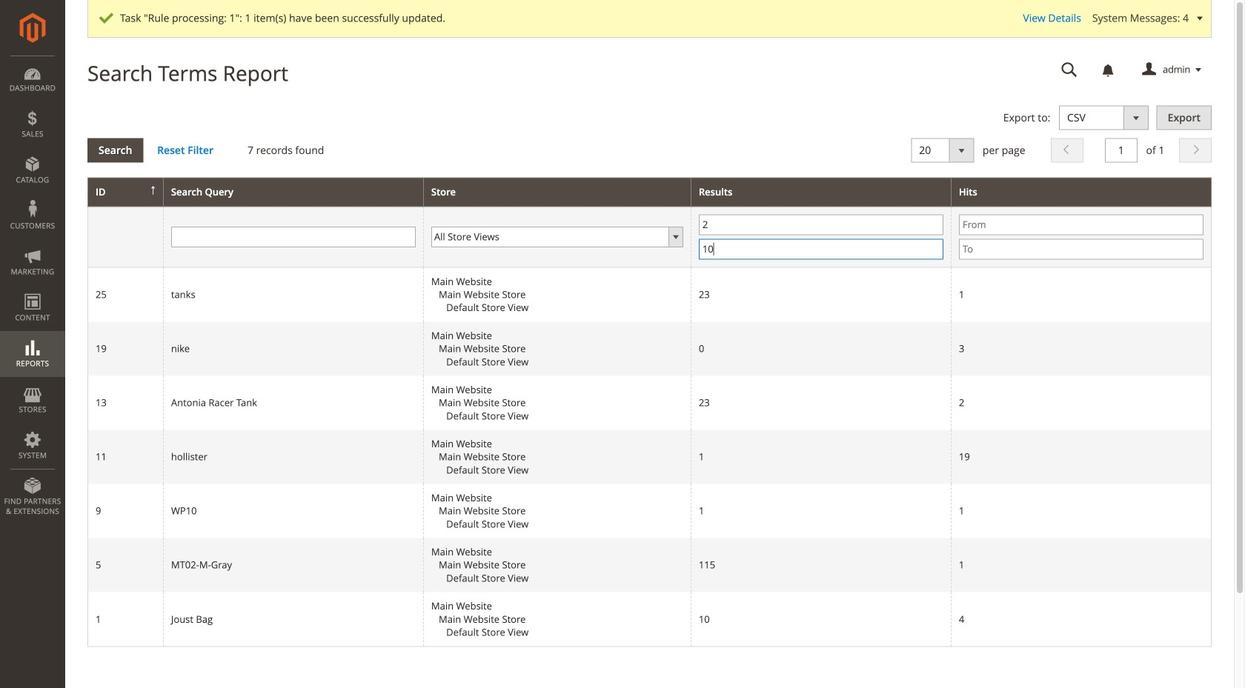 Task type: locate. For each thing, give the bounding box(es) containing it.
None text field
[[171, 227, 416, 248]]

To text field
[[959, 239, 1204, 260]]

magento admin panel image
[[20, 13, 46, 43]]

None text field
[[1051, 57, 1088, 83], [1105, 138, 1138, 163], [1051, 57, 1088, 83], [1105, 138, 1138, 163]]

menu bar
[[0, 56, 65, 524]]



Task type: vqa. For each thing, say whether or not it's contained in the screenshot.
To text box corresponding to From text field
no



Task type: describe. For each thing, give the bounding box(es) containing it.
To text field
[[699, 239, 944, 260]]

From text field
[[959, 215, 1204, 235]]

From text field
[[699, 215, 944, 235]]



